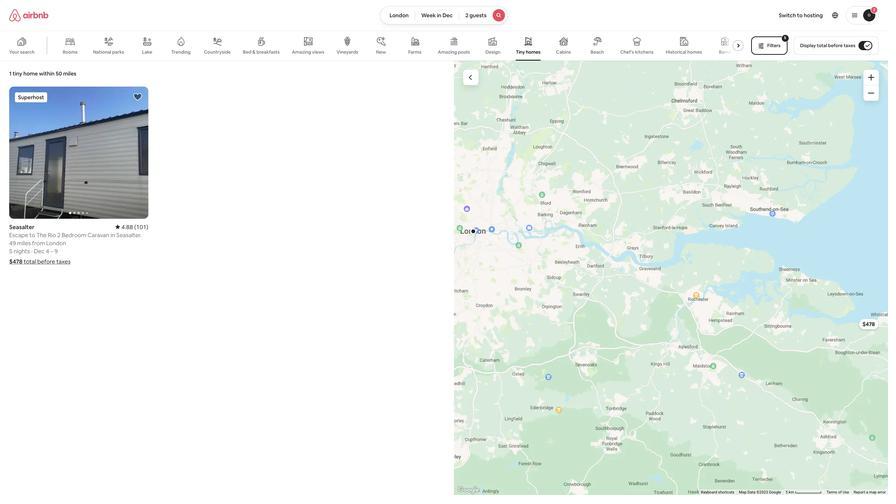 Task type: locate. For each thing, give the bounding box(es) containing it.
london
[[390, 12, 409, 19], [46, 240, 66, 247]]

taxes inside "seasalter escape to the rio 2 bedroom caravan in seasalter. 49 miles from london 5 nights · dec 4 – 9 $478 total before taxes"
[[56, 258, 71, 265]]

report a map error link
[[854, 491, 886, 495]]

$478
[[9, 258, 22, 265], [863, 321, 875, 328]]

1 vertical spatial before
[[37, 258, 55, 265]]

report
[[854, 491, 866, 495]]

0 vertical spatial to
[[798, 12, 803, 19]]

amazing
[[292, 49, 311, 55], [438, 49, 457, 55]]

0 vertical spatial in
[[437, 12, 442, 19]]

None search field
[[380, 6, 508, 25]]

terms of use link
[[827, 491, 850, 495]]

total right display at the top of page
[[817, 43, 828, 49]]

0 horizontal spatial dec
[[34, 248, 45, 255]]

1 vertical spatial taxes
[[56, 258, 71, 265]]

0 horizontal spatial 2
[[57, 232, 61, 239]]

before
[[828, 43, 843, 49], [37, 258, 55, 265]]

amazing for amazing pools
[[438, 49, 457, 55]]

to
[[798, 12, 803, 19], [29, 232, 35, 239]]

london inside "seasalter escape to the rio 2 bedroom caravan in seasalter. 49 miles from london 5 nights · dec 4 – 9 $478 total before taxes"
[[46, 240, 66, 247]]

4.88 out of 5 average rating,  101 reviews image
[[115, 223, 148, 231]]

keyboard
[[701, 491, 718, 495]]

shortcuts
[[718, 491, 735, 495]]

display
[[801, 43, 816, 49]]

0 horizontal spatial homes
[[526, 49, 541, 55]]

in
[[437, 12, 442, 19], [111, 232, 115, 239]]

&
[[252, 49, 256, 55]]

in right caravan on the top of the page
[[111, 232, 115, 239]]

caravan
[[88, 232, 109, 239]]

of
[[839, 491, 842, 495]]

0 horizontal spatial amazing
[[292, 49, 311, 55]]

0 vertical spatial dec
[[443, 12, 453, 19]]

search
[[20, 49, 35, 55]]

in right week
[[437, 12, 442, 19]]

1 horizontal spatial in
[[437, 12, 442, 19]]

tiny
[[516, 49, 525, 55]]

0 horizontal spatial in
[[111, 232, 115, 239]]

0 vertical spatial before
[[828, 43, 843, 49]]

seasalter.
[[116, 232, 142, 239]]

to right switch
[[798, 12, 803, 19]]

home
[[23, 70, 38, 77]]

1 vertical spatial london
[[46, 240, 66, 247]]

5 down switch
[[784, 35, 787, 40]]

beach
[[591, 49, 604, 55]]

2 horizontal spatial 2
[[874, 7, 876, 12]]

2 guests
[[466, 12, 487, 19]]

1 vertical spatial to
[[29, 232, 35, 239]]

0 vertical spatial $478
[[9, 258, 22, 265]]

new
[[376, 49, 386, 55]]

hosting
[[804, 12, 823, 19]]

1 horizontal spatial to
[[798, 12, 803, 19]]

1 vertical spatial in
[[111, 232, 115, 239]]

0 horizontal spatial total
[[24, 258, 36, 265]]

1 vertical spatial group
[[9, 87, 148, 219]]

google image
[[456, 486, 481, 496]]

amazing left pools on the top of page
[[438, 49, 457, 55]]

1 horizontal spatial 2
[[466, 12, 469, 19]]

total inside "seasalter escape to the rio 2 bedroom caravan in seasalter. 49 miles from london 5 nights · dec 4 – 9 $478 total before taxes"
[[24, 258, 36, 265]]

amazing pools
[[438, 49, 470, 55]]

tiny
[[13, 70, 22, 77]]

before right display at the top of page
[[828, 43, 843, 49]]

zoom in image
[[869, 74, 875, 81]]

london button
[[380, 6, 415, 25]]

taxes down 2 dropdown button
[[844, 43, 856, 49]]

to left 'the'
[[29, 232, 35, 239]]

cabins
[[556, 49, 571, 55]]

before inside "seasalter escape to the rio 2 bedroom caravan in seasalter. 49 miles from london 5 nights · dec 4 – 9 $478 total before taxes"
[[37, 258, 55, 265]]

dec inside button
[[443, 12, 453, 19]]

0 vertical spatial total
[[817, 43, 828, 49]]

group containing national parks
[[0, 31, 747, 61]]

homes right tiny
[[526, 49, 541, 55]]

miles
[[17, 240, 31, 247]]

0 vertical spatial london
[[390, 12, 409, 19]]

zoom out image
[[869, 90, 875, 96]]

lake
[[142, 49, 152, 55]]

london left week
[[390, 12, 409, 19]]

week in dec button
[[415, 6, 459, 25]]

1 horizontal spatial total
[[817, 43, 828, 49]]

2 vertical spatial 5
[[786, 491, 788, 495]]

1 horizontal spatial london
[[390, 12, 409, 19]]

2 inside 2 dropdown button
[[874, 7, 876, 12]]

amazing for amazing views
[[292, 49, 311, 55]]

amazing left views
[[292, 49, 311, 55]]

2 guests button
[[459, 6, 508, 25]]

total
[[817, 43, 828, 49], [24, 258, 36, 265]]

homes for tiny homes
[[526, 49, 541, 55]]

display total before taxes
[[801, 43, 856, 49]]

5
[[784, 35, 787, 40], [9, 248, 12, 255], [786, 491, 788, 495]]

to inside "seasalter escape to the rio 2 bedroom caravan in seasalter. 49 miles from london 5 nights · dec 4 – 9 $478 total before taxes"
[[29, 232, 35, 239]]

0 horizontal spatial to
[[29, 232, 35, 239]]

1 vertical spatial dec
[[34, 248, 45, 255]]

homes for historical homes
[[688, 49, 702, 55]]

0 horizontal spatial $478
[[9, 258, 22, 265]]

2
[[874, 7, 876, 12], [466, 12, 469, 19], [57, 232, 61, 239]]

nights
[[14, 248, 30, 255]]

escape
[[9, 232, 28, 239]]

a
[[867, 491, 869, 495]]

taxes down the 9
[[56, 258, 71, 265]]

1 horizontal spatial homes
[[688, 49, 702, 55]]

1 horizontal spatial amazing
[[438, 49, 457, 55]]

1 horizontal spatial taxes
[[844, 43, 856, 49]]

rio
[[48, 232, 56, 239]]

breakfasts
[[257, 49, 280, 55]]

in inside "seasalter escape to the rio 2 bedroom caravan in seasalter. 49 miles from london 5 nights · dec 4 – 9 $478 total before taxes"
[[111, 232, 115, 239]]

1 horizontal spatial $478
[[863, 321, 875, 328]]

taxes
[[844, 43, 856, 49], [56, 258, 71, 265]]

5 inside button
[[786, 491, 788, 495]]

$478 inside "seasalter escape to the rio 2 bedroom caravan in seasalter. 49 miles from london 5 nights · dec 4 – 9 $478 total before taxes"
[[9, 258, 22, 265]]

0 vertical spatial group
[[0, 31, 747, 61]]

4
[[46, 248, 49, 255]]

total inside button
[[817, 43, 828, 49]]

farms
[[408, 49, 422, 55]]

parks
[[112, 49, 124, 55]]

1 horizontal spatial before
[[828, 43, 843, 49]]

homes
[[688, 49, 702, 55], [526, 49, 541, 55]]

display total before taxes button
[[794, 36, 879, 55]]

dec right '·'
[[34, 248, 45, 255]]

dec right week
[[443, 12, 453, 19]]

0 horizontal spatial london
[[46, 240, 66, 247]]

google map
showing 1 stay. region
[[454, 61, 888, 496]]

2 inside 2 guests button
[[466, 12, 469, 19]]

0 horizontal spatial before
[[37, 258, 55, 265]]

filters button
[[752, 36, 788, 55]]

2 for 2 guests
[[466, 12, 469, 19]]

0 vertical spatial taxes
[[844, 43, 856, 49]]

0 horizontal spatial taxes
[[56, 258, 71, 265]]

5 km button
[[784, 490, 825, 496]]

total down '·'
[[24, 258, 36, 265]]

group
[[0, 31, 747, 61], [9, 87, 148, 219]]

©2023
[[757, 491, 768, 495]]

week in dec
[[422, 12, 453, 19]]

dec
[[443, 12, 453, 19], [34, 248, 45, 255]]

before down 4
[[37, 258, 55, 265]]

1 vertical spatial 5
[[9, 248, 12, 255]]

within 50 miles
[[39, 70, 76, 77]]

5 down 49
[[9, 248, 12, 255]]

1 vertical spatial $478
[[863, 321, 875, 328]]

49
[[9, 240, 16, 247]]

0 vertical spatial 5
[[784, 35, 787, 40]]

1 horizontal spatial dec
[[443, 12, 453, 19]]

homes right "historical" at the right of page
[[688, 49, 702, 55]]

1 vertical spatial total
[[24, 258, 36, 265]]

5 left km
[[786, 491, 788, 495]]

london up the 9
[[46, 240, 66, 247]]

2 button
[[846, 6, 879, 25]]



Task type: vqa. For each thing, say whether or not it's contained in the screenshot.
the resources
no



Task type: describe. For each thing, give the bounding box(es) containing it.
km
[[789, 491, 794, 495]]

historical
[[666, 49, 687, 55]]

kitchens
[[635, 49, 654, 55]]

london inside button
[[390, 12, 409, 19]]

none search field containing london
[[380, 6, 508, 25]]

$478 button
[[859, 319, 879, 330]]

google
[[769, 491, 781, 495]]

keyboard shortcuts
[[701, 491, 735, 495]]

map
[[870, 491, 877, 495]]

1 tiny home within 50 miles
[[9, 70, 76, 77]]

(101)
[[134, 223, 148, 231]]

week
[[422, 12, 436, 19]]

before inside display total before taxes button
[[828, 43, 843, 49]]

map data ©2023 google
[[739, 491, 781, 495]]

data
[[748, 491, 756, 495]]

guests
[[470, 12, 487, 19]]

tiny homes
[[516, 49, 541, 55]]

historical homes
[[666, 49, 702, 55]]

add to wishlist: seasalter image
[[133, 92, 142, 102]]

5 km
[[786, 491, 795, 495]]

bed & breakfasts
[[243, 49, 280, 55]]

the
[[36, 232, 47, 239]]

chef's
[[621, 49, 634, 55]]

seasalter escape to the rio 2 bedroom caravan in seasalter. 49 miles from london 5 nights · dec 4 – 9 $478 total before taxes
[[9, 223, 142, 265]]

terms of use
[[827, 491, 850, 495]]

bedroom
[[62, 232, 86, 239]]

$478 inside button
[[863, 321, 875, 328]]

taxes inside button
[[844, 43, 856, 49]]

dec inside "seasalter escape to the rio 2 bedroom caravan in seasalter. 49 miles from london 5 nights · dec 4 – 9 $478 total before taxes"
[[34, 248, 45, 255]]

in inside button
[[437, 12, 442, 19]]

map
[[739, 491, 747, 495]]

error
[[878, 491, 886, 495]]

seasalter
[[9, 223, 34, 231]]

·
[[31, 248, 33, 255]]

terms
[[827, 491, 838, 495]]

report a map error
[[854, 491, 886, 495]]

keyboard shortcuts button
[[701, 490, 735, 496]]

switch to hosting link
[[775, 7, 828, 23]]

pools
[[458, 49, 470, 55]]

your
[[9, 49, 19, 55]]

amazing views
[[292, 49, 324, 55]]

rooms
[[63, 49, 78, 55]]

4.88
[[122, 223, 133, 231]]

5 for 5 km
[[786, 491, 788, 495]]

national parks
[[93, 49, 124, 55]]

filters
[[768, 43, 781, 49]]

from
[[32, 240, 45, 247]]

vineyards
[[337, 49, 358, 55]]

4.88 (101)
[[122, 223, 148, 231]]

countryside
[[204, 49, 231, 55]]

barns
[[719, 49, 731, 55]]

–
[[50, 248, 53, 255]]

use
[[843, 491, 850, 495]]

to inside profile "element"
[[798, 12, 803, 19]]

your search
[[9, 49, 35, 55]]

2 for 2
[[874, 7, 876, 12]]

chef's kitchens
[[621, 49, 654, 55]]

5 inside "seasalter escape to the rio 2 bedroom caravan in seasalter. 49 miles from london 5 nights · dec 4 – 9 $478 total before taxes"
[[9, 248, 12, 255]]

design
[[486, 49, 501, 55]]

views
[[312, 49, 324, 55]]

2 inside "seasalter escape to the rio 2 bedroom caravan in seasalter. 49 miles from london 5 nights · dec 4 – 9 $478 total before taxes"
[[57, 232, 61, 239]]

9
[[55, 248, 58, 255]]

1
[[9, 70, 12, 77]]

switch to hosting
[[779, 12, 823, 19]]

national
[[93, 49, 111, 55]]

5 for 5
[[784, 35, 787, 40]]

profile element
[[518, 0, 879, 31]]

switch
[[779, 12, 796, 19]]

trending
[[171, 49, 191, 55]]

bed
[[243, 49, 251, 55]]



